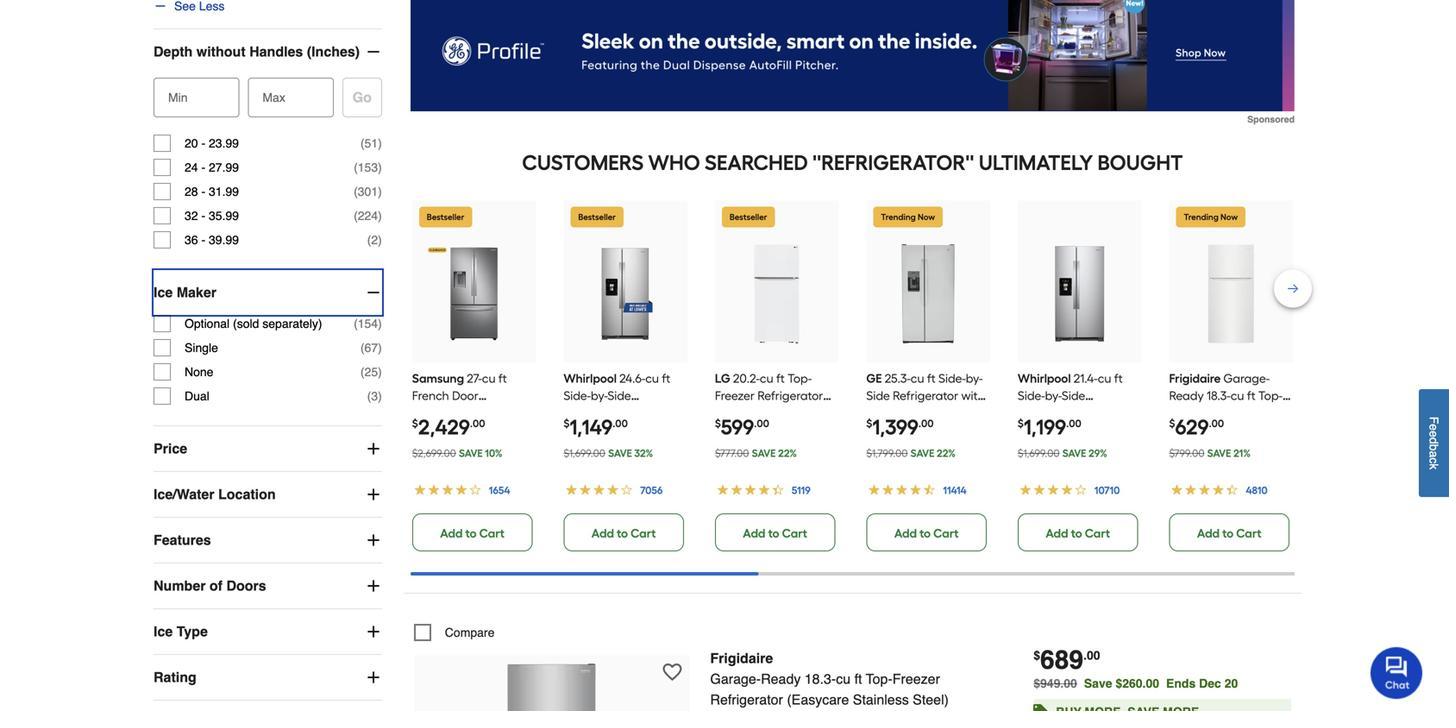 Task type: locate. For each thing, give the bounding box(es) containing it.
ft
[[777, 371, 785, 386], [855, 671, 863, 687]]

$ up $777.00
[[715, 417, 721, 430]]

0 vertical spatial freezer
[[715, 388, 755, 403]]

ice left maker
[[154, 284, 173, 300]]

.00 inside '$ 689 .00'
[[1084, 649, 1101, 662]]

5 to from the left
[[1072, 526, 1083, 541]]

add to cart
[[440, 526, 505, 541], [592, 526, 656, 541], [743, 526, 808, 541], [895, 526, 959, 541], [1046, 526, 1111, 541], [1198, 526, 1262, 541]]

1 vertical spatial cu
[[837, 671, 851, 687]]

add to cart link inside '1,199' list item
[[1018, 514, 1139, 552]]

3 save from the left
[[752, 447, 776, 460]]

plus image left 1001165036 element
[[365, 623, 382, 640]]

save inside 2,429 list item
[[459, 447, 483, 460]]

2 e from the top
[[1428, 431, 1442, 437]]

save
[[459, 447, 483, 460], [609, 447, 632, 460], [752, 447, 776, 460], [911, 447, 935, 460], [1063, 447, 1087, 460], [1208, 447, 1232, 460]]

add to cart link down 21%
[[1170, 514, 1290, 552]]

add to cart inside 629 list item
[[1198, 526, 1262, 541]]

)
[[378, 136, 382, 150], [378, 161, 382, 174], [378, 185, 382, 199], [378, 209, 382, 223], [378, 233, 382, 247], [378, 317, 382, 331], [378, 341, 382, 355], [378, 365, 382, 379], [378, 389, 382, 403]]

cu up (easycare
[[837, 671, 851, 687]]

to down $1,699.00 save 29%
[[1072, 526, 1083, 541]]

- for 24
[[201, 161, 206, 174]]

5 add to cart link from the left
[[1018, 514, 1139, 552]]

9 ) from the top
[[378, 389, 382, 403]]

2 save from the left
[[609, 447, 632, 460]]

to inside 1,399 list item
[[920, 526, 931, 541]]

add to cart link for 629
[[1170, 514, 1290, 552]]

0 vertical spatial plus image
[[365, 440, 382, 457]]

frigidaire for frigidaire garage-ready 18.3-cu ft top-freezer refrigerator (easycare stainless steel)
[[711, 650, 774, 666]]

.00 inside $ 629 .00
[[1210, 417, 1225, 430]]

) up ( 2 )
[[378, 209, 382, 223]]

4 to from the left
[[920, 526, 931, 541]]

$ up $1,699.00 save 29%
[[1018, 417, 1024, 430]]

whirlpool link
[[564, 371, 675, 472], [1018, 371, 1129, 472]]

0 horizontal spatial trending
[[882, 212, 916, 222]]

$ for 1,149
[[564, 417, 570, 430]]

2,429
[[418, 415, 470, 440]]

minus image inside ice maker button
[[365, 284, 382, 301]]

trending now for 1,399
[[882, 212, 936, 222]]

to inside '1,199' list item
[[1072, 526, 1083, 541]]

20.2-cu ft top- freezer refrigerator (white) energy star
[[715, 371, 833, 420]]

1 - from the top
[[201, 136, 206, 150]]

1 vertical spatial ice
[[154, 624, 173, 640]]

.00 inside $ 1,399 .00
[[919, 417, 934, 430]]

refrigerator inside 20.2-cu ft top- freezer refrigerator (white) energy star
[[758, 388, 824, 403]]

( 25 )
[[361, 365, 382, 379]]

depth without handles (inches)
[[154, 44, 360, 60]]

add to cart down $1,699.00 save 32%
[[592, 526, 656, 541]]

$ inside $ 1,199 .00
[[1018, 417, 1024, 430]]

add to cart link down $1,799.00 save 22%
[[867, 514, 987, 552]]

frigidaire garage-ready 18.3-cu ft top-freezer refrigerator (white) image
[[1182, 244, 1281, 343]]

trending for 629
[[1185, 212, 1219, 222]]

freezer up (white) at bottom
[[715, 388, 755, 403]]

4 plus image from the top
[[365, 669, 382, 686]]

599 list item
[[715, 201, 839, 552]]

plus image inside 'ice type' button
[[365, 623, 382, 640]]

cart for 1,199
[[1085, 526, 1111, 541]]

$ up $1,799.00 at right bottom
[[867, 417, 873, 430]]

add to cart for 1,399
[[895, 526, 959, 541]]

5 add from the left
[[1046, 526, 1069, 541]]

1 horizontal spatial 20
[[1225, 677, 1239, 690]]

gallery item 0 image
[[457, 664, 647, 711]]

bestseller down customers
[[579, 212, 616, 222]]

6 add to cart link from the left
[[1170, 514, 1290, 552]]

now inside 1,399 list item
[[918, 212, 936, 222]]

) down 51
[[378, 161, 382, 174]]

1 whirlpool from the left
[[564, 371, 617, 386]]

trending now inside 1,399 list item
[[882, 212, 936, 222]]

$ 2,429 .00
[[412, 415, 485, 440]]

ice type
[[154, 624, 208, 640]]

22%
[[778, 447, 797, 460], [937, 447, 956, 460]]

to
[[466, 526, 477, 541], [617, 526, 628, 541], [769, 526, 780, 541], [920, 526, 931, 541], [1072, 526, 1083, 541], [1223, 526, 1234, 541]]

frigidaire inside 629 list item
[[1170, 371, 1221, 386]]

$1,699.00 save 29%
[[1018, 447, 1108, 460]]

$1,699.00 inside '1,199' list item
[[1018, 447, 1060, 460]]

1 save from the left
[[459, 447, 483, 460]]

whirlpool for 1,199
[[1018, 371, 1072, 386]]

1 22% from the left
[[778, 447, 797, 460]]

save inside '1,199' list item
[[1063, 447, 1087, 460]]

( 153 )
[[354, 161, 382, 174]]

$ 599 .00
[[715, 415, 770, 440]]

trending now down ''refrigerator''
[[882, 212, 936, 222]]

0 vertical spatial top-
[[788, 371, 812, 386]]

1 trending now from the left
[[882, 212, 936, 222]]

1 add from the left
[[440, 526, 463, 541]]

$1,699.00 down 1,149
[[564, 447, 606, 460]]

1 horizontal spatial trending now
[[1185, 212, 1239, 222]]

3 bestseller from the left
[[730, 212, 768, 222]]

1 vertical spatial ft
[[855, 671, 863, 687]]

) up 224
[[378, 185, 382, 199]]

refrigerator up energy
[[758, 388, 824, 403]]

27.99
[[209, 161, 239, 174]]

add inside '1,199' list item
[[1046, 526, 1069, 541]]

add down $1,799.00 save 22%
[[895, 526, 917, 541]]

20
[[185, 136, 198, 150], [1225, 677, 1239, 690]]

2 now from the left
[[1221, 212, 1239, 222]]

f
[[1428, 416, 1442, 424]]

- left 23.99
[[201, 136, 206, 150]]

4 add to cart link from the left
[[867, 514, 987, 552]]

) up ( 153 )
[[378, 136, 382, 150]]

save for 599
[[752, 447, 776, 460]]

- for 20
[[201, 136, 206, 150]]

( for 154
[[354, 317, 358, 331]]

features
[[154, 532, 211, 548]]

5 cart from the left
[[1085, 526, 1111, 541]]

0 horizontal spatial trending now
[[882, 212, 936, 222]]

add down $777.00 save 22%
[[743, 526, 766, 541]]

) down 224
[[378, 233, 382, 247]]

ice type button
[[154, 609, 382, 654]]

cart inside 1,399 list item
[[934, 526, 959, 541]]

whirlpool inside '1,199' list item
[[1018, 371, 1072, 386]]

2 horizontal spatial bestseller
[[730, 212, 768, 222]]

1 vertical spatial plus image
[[365, 623, 382, 640]]

$ up '$949.00'
[[1034, 649, 1041, 662]]

1 vertical spatial refrigerator
[[711, 692, 784, 708]]

3 cart from the left
[[782, 526, 808, 541]]

trending for 1,399
[[882, 212, 916, 222]]

cart for 629
[[1237, 526, 1262, 541]]

) up ( 3 )
[[378, 365, 382, 379]]

1 now from the left
[[918, 212, 936, 222]]

add to cart inside "599" list item
[[743, 526, 808, 541]]

- right 28
[[201, 185, 206, 199]]

1 cart from the left
[[479, 526, 505, 541]]

cart inside "599" list item
[[782, 526, 808, 541]]

maker
[[177, 284, 217, 300]]

2 whirlpool from the left
[[1018, 371, 1072, 386]]

( for 153
[[354, 161, 358, 174]]

tag filled image
[[1034, 700, 1050, 711]]

) for ( 301 )
[[378, 185, 382, 199]]

cart inside 1,149 "list item"
[[631, 526, 656, 541]]

3 add to cart from the left
[[743, 526, 808, 541]]

22% for 1,399
[[937, 447, 956, 460]]

1 horizontal spatial 22%
[[937, 447, 956, 460]]

add to cart link for 1,149
[[564, 514, 684, 552]]

savings save $260.00 element
[[1085, 677, 1246, 690]]

plus image inside number of doors button
[[365, 577, 382, 595]]

6 cart from the left
[[1237, 526, 1262, 541]]

0 horizontal spatial frigidaire
[[711, 650, 774, 666]]

frigidaire up $ 629 .00
[[1170, 371, 1221, 386]]

- right 32
[[201, 209, 206, 223]]

2 minus image from the top
[[365, 284, 382, 301]]

20 up 24
[[185, 136, 198, 150]]

to inside 629 list item
[[1223, 526, 1234, 541]]

1 horizontal spatial now
[[1221, 212, 1239, 222]]

- right 24
[[201, 161, 206, 174]]

add to cart down $2,699.00 save 10%
[[440, 526, 505, 541]]

bestseller for 599
[[730, 212, 768, 222]]

ends dec 20 element
[[1167, 677, 1246, 690]]

$2,699.00
[[412, 447, 456, 460]]

) for ( 3 )
[[378, 389, 382, 403]]

629
[[1176, 415, 1210, 440]]

2 whirlpool link from the left
[[1018, 371, 1129, 472]]

6 add to cart from the left
[[1198, 526, 1262, 541]]

$ inside $ 1,149 .00
[[564, 417, 570, 430]]

1 add to cart link from the left
[[412, 514, 533, 552]]

1 to from the left
[[466, 526, 477, 541]]

24
[[185, 161, 198, 174]]

minus image
[[154, 0, 167, 13]]

features button
[[154, 518, 382, 563]]

1,149
[[570, 415, 613, 440]]

now down ''refrigerator''
[[918, 212, 936, 222]]

2 ) from the top
[[378, 161, 382, 174]]

minus image up '( 154 )'
[[365, 284, 382, 301]]

add inside 1,399 list item
[[895, 526, 917, 541]]

$ inside $ 2,429 .00
[[412, 417, 418, 430]]

trending up frigidaire garage-ready 18.3-cu ft top-freezer refrigerator (white) image
[[1185, 212, 1219, 222]]

cu up energy
[[760, 371, 774, 386]]

$ inside $ 599 .00
[[715, 417, 721, 430]]

e
[[1428, 424, 1442, 431], [1428, 431, 1442, 437]]

save for 629
[[1208, 447, 1232, 460]]

plus image down ( 3 )
[[365, 440, 382, 457]]

0 vertical spatial frigidaire
[[1170, 371, 1221, 386]]

1 vertical spatial 20
[[1225, 677, 1239, 690]]

2 ice from the top
[[154, 624, 173, 640]]

now up frigidaire garage-ready 18.3-cu ft top-freezer refrigerator (white) image
[[1221, 212, 1239, 222]]

2 bestseller from the left
[[579, 212, 616, 222]]

1 horizontal spatial trending
[[1185, 212, 1219, 222]]

0 horizontal spatial bestseller
[[427, 212, 465, 222]]

22% inside 1,399 list item
[[937, 447, 956, 460]]

.00 inside $ 1,199 .00
[[1067, 417, 1082, 430]]

0 horizontal spatial freezer
[[715, 388, 755, 403]]

1 vertical spatial freezer
[[893, 671, 941, 687]]

1 $1,699.00 from the left
[[564, 447, 606, 460]]

add to cart for 629
[[1198, 526, 1262, 541]]

20 right dec
[[1225, 677, 1239, 690]]

1 e from the top
[[1428, 424, 1442, 431]]

rating
[[154, 669, 197, 685]]

1 horizontal spatial $1,699.00
[[1018, 447, 1060, 460]]

1 vertical spatial minus image
[[365, 284, 382, 301]]

add to cart down $777.00 save 22%
[[743, 526, 808, 541]]

add to cart link for 2,429
[[412, 514, 533, 552]]

ice/water
[[154, 486, 215, 502]]

$260.00
[[1116, 677, 1160, 690]]

0 vertical spatial ft
[[777, 371, 785, 386]]

e up b
[[1428, 431, 1442, 437]]

2 add to cart link from the left
[[564, 514, 684, 552]]

add to cart for 1,199
[[1046, 526, 1111, 541]]

4 - from the top
[[201, 209, 206, 223]]

$1,699.00 inside 1,149 "list item"
[[564, 447, 606, 460]]

( for 224
[[354, 209, 358, 223]]

2 add to cart from the left
[[592, 526, 656, 541]]

$ up $2,699.00
[[412, 417, 418, 430]]

5 add to cart from the left
[[1046, 526, 1111, 541]]

1 vertical spatial frigidaire
[[711, 650, 774, 666]]

save for 1,199
[[1063, 447, 1087, 460]]

5 ) from the top
[[378, 233, 382, 247]]

2 cart from the left
[[631, 526, 656, 541]]

doors
[[227, 578, 266, 594]]

3 - from the top
[[201, 185, 206, 199]]

0 vertical spatial ice
[[154, 284, 173, 300]]

add to cart link for 1,399
[[867, 514, 987, 552]]

cart for 599
[[782, 526, 808, 541]]

to down 21%
[[1223, 526, 1234, 541]]

handles
[[249, 44, 303, 60]]

.00 inside $ 1,149 .00
[[613, 417, 628, 430]]

plus image for features
[[365, 532, 382, 549]]

add inside 2,429 list item
[[440, 526, 463, 541]]

2 trending now from the left
[[1185, 212, 1239, 222]]

add to cart link down $1,699.00 save 32%
[[564, 514, 684, 552]]

plus image inside price button
[[365, 440, 382, 457]]

36
[[185, 233, 198, 247]]

( for 2
[[367, 233, 371, 247]]

whirlpool link inside 1,149 "list item"
[[564, 371, 675, 472]]

bestseller right 224
[[427, 212, 465, 222]]

$1,699.00 save 32%
[[564, 447, 653, 460]]

to inside 1,149 "list item"
[[617, 526, 628, 541]]

to for 599
[[769, 526, 780, 541]]

add to cart down $1,699.00 save 29%
[[1046, 526, 1111, 541]]

6 add from the left
[[1198, 526, 1220, 541]]

2 22% from the left
[[937, 447, 956, 460]]

) up ( 67 )
[[378, 317, 382, 331]]

customers who searched ''refrigerator'' ultimately bought
[[522, 150, 1184, 175]]

save left 29%
[[1063, 447, 1087, 460]]

add to cart link inside 2,429 list item
[[412, 514, 533, 552]]

2 $1,699.00 from the left
[[1018, 447, 1060, 460]]

154
[[358, 317, 378, 331]]

4 save from the left
[[911, 447, 935, 460]]

whirlpool up 1,199
[[1018, 371, 1072, 386]]

1 plus image from the top
[[365, 486, 382, 503]]

22% for 599
[[778, 447, 797, 460]]

5 - from the top
[[201, 233, 206, 247]]

3 add from the left
[[743, 526, 766, 541]]

1 trending from the left
[[882, 212, 916, 222]]

cart inside '1,199' list item
[[1085, 526, 1111, 541]]

ft up stainless
[[855, 671, 863, 687]]

minus image inside "depth without handles (inches)" button
[[365, 43, 382, 60]]

1 horizontal spatial ft
[[855, 671, 863, 687]]

23.99
[[209, 136, 239, 150]]

.00 up 'save'
[[1084, 649, 1101, 662]]

6 to from the left
[[1223, 526, 1234, 541]]

5 save from the left
[[1063, 447, 1087, 460]]

8 ) from the top
[[378, 365, 382, 379]]

location
[[218, 486, 276, 502]]

to for 1,199
[[1072, 526, 1083, 541]]

2 add from the left
[[592, 526, 614, 541]]

0 horizontal spatial now
[[918, 212, 936, 222]]

$1,699.00 down 1,199
[[1018, 447, 1060, 460]]

trending
[[882, 212, 916, 222], [1185, 212, 1219, 222]]

3 ) from the top
[[378, 185, 382, 199]]

plus image
[[365, 440, 382, 457], [365, 623, 382, 640]]

0 horizontal spatial whirlpool
[[564, 371, 617, 386]]

cart inside 629 list item
[[1237, 526, 1262, 541]]

trending now
[[882, 212, 936, 222], [1185, 212, 1239, 222]]

cart for 1,399
[[934, 526, 959, 541]]

add
[[440, 526, 463, 541], [592, 526, 614, 541], [743, 526, 766, 541], [895, 526, 917, 541], [1046, 526, 1069, 541], [1198, 526, 1220, 541]]

ready
[[761, 671, 801, 687]]

0 horizontal spatial $1,699.00
[[564, 447, 606, 460]]

bestseller inside "599" list item
[[730, 212, 768, 222]]

22% inside "599" list item
[[778, 447, 797, 460]]

3 add to cart link from the left
[[715, 514, 836, 552]]

add to cart down $1,799.00 save 22%
[[895, 526, 959, 541]]

e up 'd'
[[1428, 424, 1442, 431]]

heart outline image
[[663, 663, 682, 682]]

without
[[197, 44, 246, 60]]

1 horizontal spatial freezer
[[893, 671, 941, 687]]

plus image
[[365, 486, 382, 503], [365, 532, 382, 549], [365, 577, 382, 595], [365, 669, 382, 686]]

searched
[[705, 150, 808, 175]]

2 trending from the left
[[1185, 212, 1219, 222]]

ice for ice maker
[[154, 284, 173, 300]]

18.3-
[[805, 671, 837, 687]]

to down $777.00 save 22%
[[769, 526, 780, 541]]

1 horizontal spatial top-
[[866, 671, 893, 687]]

$ for 1,199
[[1018, 417, 1024, 430]]

trending now inside 629 list item
[[1185, 212, 1239, 222]]

0 vertical spatial cu
[[760, 371, 774, 386]]

1 plus image from the top
[[365, 440, 382, 457]]

add inside 1,149 "list item"
[[592, 526, 614, 541]]

2 plus image from the top
[[365, 623, 382, 640]]

add down $799.00 save 21%
[[1198, 526, 1220, 541]]

to inside 2,429 list item
[[466, 526, 477, 541]]

.00 up $1,799.00 save 22%
[[919, 417, 934, 430]]

$ inside $ 629 .00
[[1170, 417, 1176, 430]]

0 vertical spatial 20
[[185, 136, 198, 150]]

- right 36
[[201, 233, 206, 247]]

save left 32%
[[609, 447, 632, 460]]

frigidaire up garage-
[[711, 650, 774, 666]]

add to cart link inside "599" list item
[[715, 514, 836, 552]]

bestseller for 2,429
[[427, 212, 465, 222]]

freezer up steel)
[[893, 671, 941, 687]]

whirlpool up 1,149
[[564, 371, 617, 386]]

go button
[[342, 78, 382, 117]]

customers
[[522, 150, 644, 175]]

) for ( 224 )
[[378, 209, 382, 223]]

0 horizontal spatial cu
[[760, 371, 774, 386]]

0 horizontal spatial top-
[[788, 371, 812, 386]]

1 horizontal spatial whirlpool link
[[1018, 371, 1129, 472]]

3 plus image from the top
[[365, 577, 382, 595]]

599
[[721, 415, 755, 440]]

refrigerator down garage-
[[711, 692, 784, 708]]

optional
[[185, 317, 230, 331]]

0 vertical spatial minus image
[[365, 43, 382, 60]]

save inside 1,149 "list item"
[[609, 447, 632, 460]]

minus image right (inches)
[[365, 43, 382, 60]]

bestseller inside 1,149 "list item"
[[579, 212, 616, 222]]

2 plus image from the top
[[365, 532, 382, 549]]

ice/water location button
[[154, 472, 382, 517]]

add to cart down 21%
[[1198, 526, 1262, 541]]

4 ) from the top
[[378, 209, 382, 223]]

0 horizontal spatial ft
[[777, 371, 785, 386]]

1 horizontal spatial frigidaire
[[1170, 371, 1221, 386]]

number of doors
[[154, 578, 266, 594]]

$ inside $ 1,399 .00
[[867, 417, 873, 430]]

to for 1,149
[[617, 526, 628, 541]]

1 horizontal spatial cu
[[837, 671, 851, 687]]

.00 inside $ 599 .00
[[755, 417, 770, 430]]

trending now for 629
[[1185, 212, 1239, 222]]

add to cart inside 1,399 list item
[[895, 526, 959, 541]]

customers who searched ''refrigerator'' ultimately bought heading
[[411, 145, 1295, 180]]

add down $1,699.00 save 29%
[[1046, 526, 1069, 541]]

add to cart link inside 1,149 "list item"
[[564, 514, 684, 552]]

22% down energy
[[778, 447, 797, 460]]

add down $1,699.00 save 32%
[[592, 526, 614, 541]]

dec
[[1200, 677, 1222, 690]]

.00 up 10%
[[470, 417, 485, 430]]

trending down ''refrigerator''
[[882, 212, 916, 222]]

4 add from the left
[[895, 526, 917, 541]]

save left 10%
[[459, 447, 483, 460]]

add to cart link
[[412, 514, 533, 552], [564, 514, 684, 552], [715, 514, 836, 552], [867, 514, 987, 552], [1018, 514, 1139, 552], [1170, 514, 1290, 552]]

( for 3
[[367, 389, 371, 403]]

depth
[[154, 44, 193, 60]]

''refrigerator''
[[813, 150, 975, 175]]

to for 1,399
[[920, 526, 931, 541]]

bestseller
[[427, 212, 465, 222], [579, 212, 616, 222], [730, 212, 768, 222]]

whirlpool 21.4-cu ft side-by-side refrigerator with ice maker (fingerprint resistant stainless steel) image
[[1031, 244, 1130, 343]]

$ for 1,399
[[867, 417, 873, 430]]

add inside "599" list item
[[743, 526, 766, 541]]

add to cart inside 2,429 list item
[[440, 526, 505, 541]]

cart for 1,149
[[631, 526, 656, 541]]

to down $1,699.00 save 32%
[[617, 526, 628, 541]]

cu
[[760, 371, 774, 386], [837, 671, 851, 687]]

Min number field
[[161, 78, 233, 107]]

$ up $1,699.00 save 32%
[[564, 417, 570, 430]]

save for 1,399
[[911, 447, 935, 460]]

$ up $799.00
[[1170, 417, 1176, 430]]

.00 up $1,699.00 save 32%
[[613, 417, 628, 430]]

trending now up frigidaire garage-ready 18.3-cu ft top-freezer refrigerator (white) image
[[1185, 212, 1239, 222]]

whirlpool link for 1,199
[[1018, 371, 1129, 472]]

.00 for 1,399
[[919, 417, 934, 430]]

ice left type
[[154, 624, 173, 640]]

0 horizontal spatial whirlpool link
[[564, 371, 675, 472]]

) for ( 154 )
[[378, 317, 382, 331]]

1 minus image from the top
[[365, 43, 382, 60]]

top- up stainless
[[866, 671, 893, 687]]

trending inside 629 list item
[[1185, 212, 1219, 222]]

4 cart from the left
[[934, 526, 959, 541]]

frigidaire inside 'frigidaire garage-ready 18.3-cu ft top-freezer refrigerator (easycare stainless steel)'
[[711, 650, 774, 666]]

2 to from the left
[[617, 526, 628, 541]]

add inside 629 list item
[[1198, 526, 1220, 541]]

.00 up $1,699.00 save 29%
[[1067, 417, 1082, 430]]

0 vertical spatial refrigerator
[[758, 388, 824, 403]]

cu inside 'frigidaire garage-ready 18.3-cu ft top-freezer refrigerator (easycare stainless steel)'
[[837, 671, 851, 687]]

add down $2,699.00 save 10%
[[440, 526, 463, 541]]

frigidaire garage-ready 18.3-cu ft top-freezer refrigerator (easycare stainless steel)
[[711, 650, 949, 708]]

1 ice from the top
[[154, 284, 173, 300]]

cart inside 2,429 list item
[[479, 526, 505, 541]]

whirlpool link inside '1,199' list item
[[1018, 371, 1129, 472]]

1 add to cart from the left
[[440, 526, 505, 541]]

ge
[[867, 371, 883, 386]]

6 ) from the top
[[378, 317, 382, 331]]

save left 21%
[[1208, 447, 1232, 460]]

save inside 1,399 list item
[[911, 447, 935, 460]]

whirlpool inside 1,149 "list item"
[[564, 371, 617, 386]]

.00 up $777.00 save 22%
[[755, 417, 770, 430]]

plus image inside ice/water location button
[[365, 486, 382, 503]]

to down $2,699.00 save 10%
[[466, 526, 477, 541]]

minus image
[[365, 43, 382, 60], [365, 284, 382, 301]]

freezer inside 20.2-cu ft top- freezer refrigerator (white) energy star
[[715, 388, 755, 403]]

$ 629 .00
[[1170, 415, 1225, 440]]

who
[[649, 150, 701, 175]]

save down $ 1,399 .00
[[911, 447, 935, 460]]

6 save from the left
[[1208, 447, 1232, 460]]

3 to from the left
[[769, 526, 780, 541]]

) up ( 25 )
[[378, 341, 382, 355]]

) down the 25
[[378, 389, 382, 403]]

ft right 20.2-
[[777, 371, 785, 386]]

trending inside 1,399 list item
[[882, 212, 916, 222]]

$1,699.00 for 1,199
[[1018, 447, 1060, 460]]

to inside "599" list item
[[769, 526, 780, 541]]

( 67 )
[[361, 341, 382, 355]]

save inside "599" list item
[[752, 447, 776, 460]]

plus image for ice/water location
[[365, 486, 382, 503]]

1,399
[[873, 415, 919, 440]]

.00 up $799.00 save 21%
[[1210, 417, 1225, 430]]

-
[[201, 136, 206, 150], [201, 161, 206, 174], [201, 185, 206, 199], [201, 209, 206, 223], [201, 233, 206, 247]]

1 horizontal spatial whirlpool
[[1018, 371, 1072, 386]]

0 horizontal spatial 20
[[185, 136, 198, 150]]

plus image inside "rating" button
[[365, 669, 382, 686]]

4 add to cart from the left
[[895, 526, 959, 541]]

to down $1,799.00 save 22%
[[920, 526, 931, 541]]

save right $777.00
[[752, 447, 776, 460]]

add to cart inside 1,149 "list item"
[[592, 526, 656, 541]]

top- up star
[[788, 371, 812, 386]]

25
[[365, 365, 378, 379]]

1 bestseller from the left
[[427, 212, 465, 222]]

$1,799.00 save 22%
[[867, 447, 956, 460]]

7 ) from the top
[[378, 341, 382, 355]]

bestseller inside 2,429 list item
[[427, 212, 465, 222]]

1 ) from the top
[[378, 136, 382, 150]]

0 horizontal spatial 22%
[[778, 447, 797, 460]]

1 vertical spatial top-
[[866, 671, 893, 687]]

whirlpool
[[564, 371, 617, 386], [1018, 371, 1072, 386]]

$
[[412, 417, 418, 430], [564, 417, 570, 430], [715, 417, 721, 430], [867, 417, 873, 430], [1018, 417, 1024, 430], [1170, 417, 1176, 430], [1034, 649, 1041, 662]]

) for ( 2 )
[[378, 233, 382, 247]]

.00 inside $ 2,429 .00
[[470, 417, 485, 430]]

( 301 )
[[354, 185, 382, 199]]

22% down ge link
[[937, 447, 956, 460]]

629 list item
[[1170, 201, 1294, 552]]

plus image inside features button
[[365, 532, 382, 549]]

save inside 629 list item
[[1208, 447, 1232, 460]]

32 - 35.99
[[185, 209, 239, 223]]

bestseller down "searched" at top
[[730, 212, 768, 222]]

add to cart link down $1,699.00 save 29%
[[1018, 514, 1139, 552]]

now inside 629 list item
[[1221, 212, 1239, 222]]

1 whirlpool link from the left
[[564, 371, 675, 472]]

1 horizontal spatial bestseller
[[579, 212, 616, 222]]

add to cart link down $2,699.00 save 10%
[[412, 514, 533, 552]]

add to cart inside '1,199' list item
[[1046, 526, 1111, 541]]

minus image for depth without handles (inches)
[[365, 43, 382, 60]]

add to cart link down $777.00 save 22%
[[715, 514, 836, 552]]

add for 629
[[1198, 526, 1220, 541]]

$ 689 .00
[[1034, 645, 1101, 675]]

2 - from the top
[[201, 161, 206, 174]]

energy
[[758, 406, 802, 420]]

separately)
[[263, 317, 322, 331]]



Task type: vqa. For each thing, say whether or not it's contained in the screenshot.


Task type: describe. For each thing, give the bounding box(es) containing it.
top- inside 'frigidaire garage-ready 18.3-cu ft top-freezer refrigerator (easycare stainless steel)'
[[866, 671, 893, 687]]

steel)
[[913, 692, 949, 708]]

top- inside 20.2-cu ft top- freezer refrigerator (white) energy star
[[788, 371, 812, 386]]

ultimately
[[979, 150, 1094, 175]]

(inches)
[[307, 44, 360, 60]]

31.99
[[209, 185, 239, 199]]

plus image for number of doors
[[365, 577, 382, 595]]

689
[[1041, 645, 1084, 675]]

( 3 )
[[367, 389, 382, 403]]

(white)
[[715, 406, 755, 420]]

ice for ice type
[[154, 624, 173, 640]]

1,149 list item
[[564, 201, 688, 552]]

.00 for 1,149
[[613, 417, 628, 430]]

save for 2,429
[[459, 447, 483, 460]]

2
[[371, 233, 378, 247]]

( 154 )
[[354, 317, 382, 331]]

( for 301
[[354, 185, 358, 199]]

( 224 )
[[354, 209, 382, 223]]

20 - 23.99
[[185, 136, 239, 150]]

28 - 31.99
[[185, 185, 239, 199]]

refrigerator inside 'frigidaire garage-ready 18.3-cu ft top-freezer refrigerator (easycare stainless steel)'
[[711, 692, 784, 708]]

b
[[1428, 444, 1442, 451]]

.00 for 2,429
[[470, 417, 485, 430]]

ends
[[1167, 677, 1196, 690]]

.00 for 599
[[755, 417, 770, 430]]

now for 1,399
[[918, 212, 936, 222]]

21%
[[1234, 447, 1251, 460]]

dual
[[185, 389, 210, 403]]

.00 for 629
[[1210, 417, 1225, 430]]

51
[[365, 136, 378, 150]]

24 - 27.99
[[185, 161, 239, 174]]

ge 25.3-cu ft side-by-side refrigerator with ice maker (stainless steel) image
[[879, 244, 978, 343]]

$ 1,149 .00
[[564, 415, 628, 440]]

advertisement region
[[411, 0, 1295, 125]]

- for 28
[[201, 185, 206, 199]]

20.2-
[[733, 371, 760, 386]]

samsung link
[[412, 371, 533, 472]]

$777.00 save 22%
[[715, 447, 797, 460]]

$949.00 save $260.00 ends dec 20
[[1034, 677, 1239, 690]]

f e e d b a c k button
[[1420, 389, 1450, 497]]

add for 599
[[743, 526, 766, 541]]

ft inside 'frigidaire garage-ready 18.3-cu ft top-freezer refrigerator (easycare stainless steel)'
[[855, 671, 863, 687]]

1001165036 element
[[414, 624, 495, 641]]

32%
[[635, 447, 653, 460]]

) for ( 153 )
[[378, 161, 382, 174]]

153
[[358, 161, 378, 174]]

224
[[358, 209, 378, 223]]

type
[[177, 624, 208, 640]]

chat invite button image
[[1371, 646, 1424, 699]]

actual price $689.00 element
[[1034, 645, 1101, 675]]

was price $949.00 element
[[1034, 672, 1085, 690]]

( for 67
[[361, 341, 365, 355]]

plus image for ice type
[[365, 623, 382, 640]]

$ for 599
[[715, 417, 721, 430]]

.00 for 1,199
[[1067, 417, 1082, 430]]

rating button
[[154, 655, 382, 700]]

add to cart for 2,429
[[440, 526, 505, 541]]

garage-
[[711, 671, 761, 687]]

$799.00 save 21%
[[1170, 447, 1251, 460]]

) for ( 51 )
[[378, 136, 382, 150]]

freezer inside 'frigidaire garage-ready 18.3-cu ft top-freezer refrigerator (easycare stainless steel)'
[[893, 671, 941, 687]]

39.99
[[209, 233, 239, 247]]

29%
[[1089, 447, 1108, 460]]

frigidaire for frigidaire
[[1170, 371, 1221, 386]]

cu inside 20.2-cu ft top- freezer refrigerator (white) energy star
[[760, 371, 774, 386]]

cart for 2,429
[[479, 526, 505, 541]]

go
[[353, 89, 372, 105]]

- for 32
[[201, 209, 206, 223]]

(sold
[[233, 317, 259, 331]]

$1,799.00
[[867, 447, 908, 460]]

whirlpool for 1,149
[[564, 371, 617, 386]]

now for 629
[[1221, 212, 1239, 222]]

1,399 list item
[[867, 201, 991, 552]]

minus image for ice maker
[[365, 284, 382, 301]]

add to cart link for 1,199
[[1018, 514, 1139, 552]]

$1,699.00 for 1,149
[[564, 447, 606, 460]]

301
[[358, 185, 378, 199]]

number
[[154, 578, 206, 594]]

plus image for rating
[[365, 669, 382, 686]]

add for 1,199
[[1046, 526, 1069, 541]]

compare
[[445, 626, 495, 640]]

single
[[185, 341, 218, 355]]

$777.00
[[715, 447, 750, 460]]

whirlpool 24.6-cu ft side-by-side refrigerator with ice maker (fingerprint resistant stainless steel) image
[[576, 244, 675, 343]]

bought
[[1098, 150, 1184, 175]]

bestseller for 1,149
[[579, 212, 616, 222]]

( for 25
[[361, 365, 365, 379]]

min
[[168, 91, 188, 105]]

d
[[1428, 437, 1442, 444]]

whirlpool link for 1,149
[[564, 371, 675, 472]]

k
[[1428, 463, 1442, 470]]

save
[[1085, 677, 1113, 690]]

add to cart link for 599
[[715, 514, 836, 552]]

35.99
[[209, 209, 239, 223]]

36 - 39.99
[[185, 233, 239, 247]]

$799.00
[[1170, 447, 1205, 460]]

1,199 list item
[[1018, 201, 1142, 552]]

add to cart for 1,149
[[592, 526, 656, 541]]

depth without handles (inches) button
[[154, 29, 382, 74]]

of
[[210, 578, 223, 594]]

Max number field
[[255, 78, 327, 107]]

star
[[805, 406, 833, 420]]

plus image for price
[[365, 440, 382, 457]]

2,429 list item
[[412, 201, 536, 552]]

(easycare
[[787, 692, 850, 708]]

) for ( 25 )
[[378, 365, 382, 379]]

samsung 27-cu ft french door refrigerator with dual ice maker (fingerprint resistant stainless steel) energy star image
[[425, 244, 524, 343]]

$949.00
[[1034, 677, 1078, 690]]

) for ( 67 )
[[378, 341, 382, 355]]

$ for 2,429
[[412, 417, 418, 430]]

$ for 629
[[1170, 417, 1176, 430]]

to for 2,429
[[466, 526, 477, 541]]

max
[[263, 91, 286, 105]]

to for 629
[[1223, 526, 1234, 541]]

add for 1,399
[[895, 526, 917, 541]]

add for 2,429
[[440, 526, 463, 541]]

ft inside 20.2-cu ft top- freezer refrigerator (white) energy star
[[777, 371, 785, 386]]

- for 36
[[201, 233, 206, 247]]

stainless
[[853, 692, 909, 708]]

price
[[154, 441, 187, 457]]

3
[[371, 389, 378, 403]]

add for 1,149
[[592, 526, 614, 541]]

$2,699.00 save 10%
[[412, 447, 503, 460]]

number of doors button
[[154, 564, 382, 609]]

( for 51
[[361, 136, 365, 150]]

save for 1,149
[[609, 447, 632, 460]]

$ 1,399 .00
[[867, 415, 934, 440]]

optional (sold separately)
[[185, 317, 322, 331]]

$ inside '$ 689 .00'
[[1034, 649, 1041, 662]]

lg 20.2-cu ft top-freezer refrigerator (white) energy star image
[[728, 244, 827, 343]]

add to cart for 599
[[743, 526, 808, 541]]



